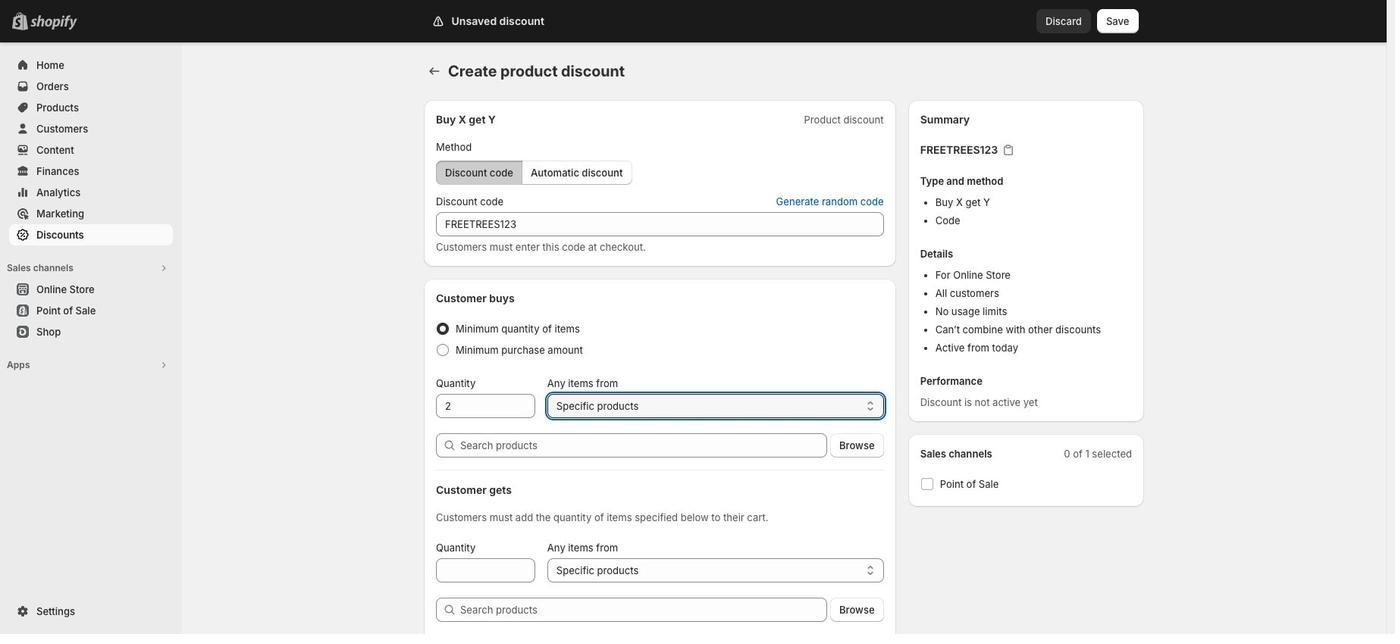 Task type: describe. For each thing, give the bounding box(es) containing it.
Search products text field
[[460, 434, 827, 458]]



Task type: vqa. For each thing, say whether or not it's contained in the screenshot.
search products text field to the top
yes



Task type: locate. For each thing, give the bounding box(es) containing it.
shopify image
[[30, 15, 77, 30]]

None text field
[[436, 394, 535, 419], [436, 559, 535, 583], [436, 394, 535, 419], [436, 559, 535, 583]]

Search products text field
[[460, 598, 827, 623]]

None text field
[[436, 212, 884, 237]]



